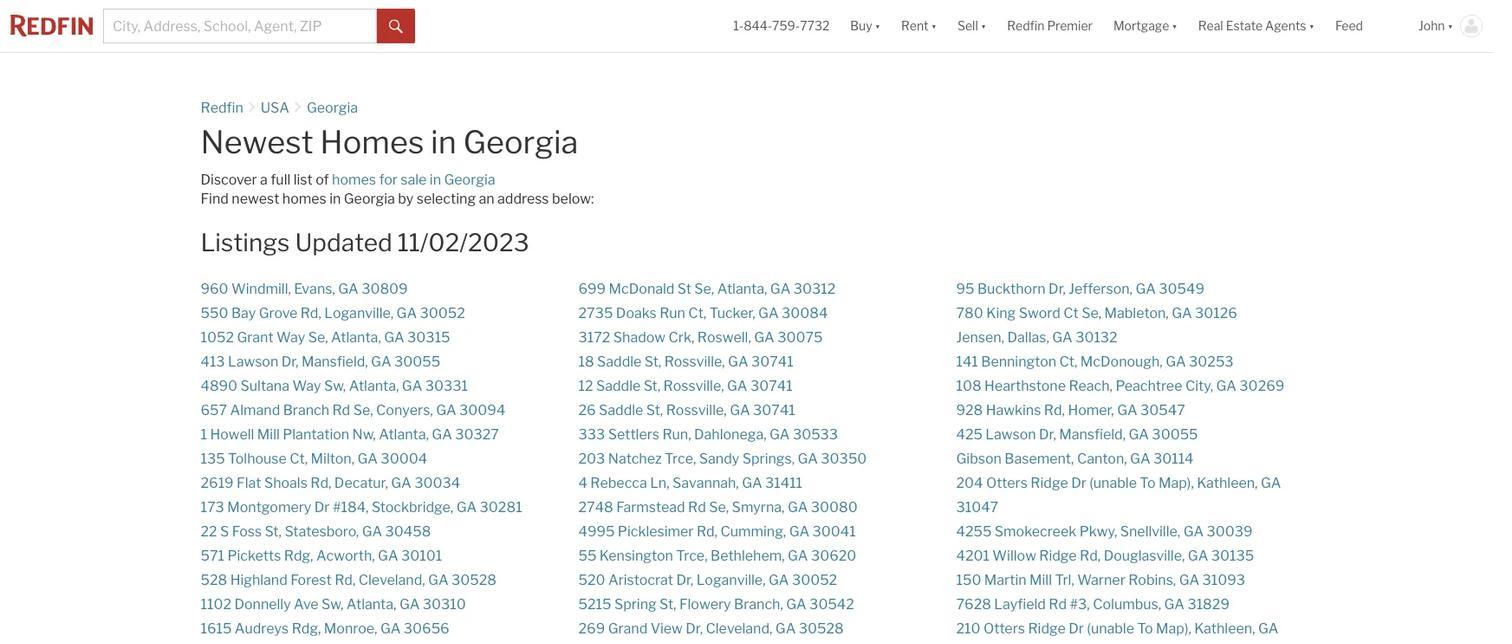 Task type: describe. For each thing, give the bounding box(es) containing it.
hearthstone
[[985, 377, 1066, 394]]

30312
[[794, 280, 836, 297]]

ct, inside 699 mcdonald st se, atlanta, ga 30312 2735 doaks run ct, tucker, ga 30084 3172 shadow crk, roswell, ga 30075 18 saddle st, rossville, ga 30741 12 saddle st, rossville, ga 30741 26 saddle st, rossville, ga 30741 333 settlers run, dahlonega, ga 30533 203 natchez trce, sandy springs, ga 30350 4 rebecca ln, savannah, ga 31411 2748 farmstead rd se, smyrna, ga 30080 4995 picklesimer rd, cumming, ga 30041 55 kensington trce, bethlehem, ga 30620 520 aristocrat dr, loganville, ga 30052 5215 spring st, flowery branch, ga 30542
[[689, 304, 707, 321]]

branch,
[[734, 595, 783, 612]]

mortgage
[[1114, 19, 1170, 33]]

30533
[[793, 426, 838, 442]]

30055 inside 960 windmill, evans, ga 30809 550 bay grove rd, loganville, ga 30052 1052 grant way se, atlanta, ga 30315 413 lawson dr, mansfield, ga 30055 4890 sultana way sw, atlanta, ga 30331 657 almand branch rd se, conyers, ga 30094 1 howell mill plantation nw, atlanta, ga 30327 135 tolhouse ct, milton, ga 30004 2619 flat shoals rd, decatur, ga 30034 173 montgomery dr #184, stockbridge, ga 30281 22 s foss st, statesboro, ga 30458 571 picketts rdg, acworth, ga 30101 528 highland forest rd, cleveland, ga 30528 1102 donnelly ave sw, atlanta, ga 30310
[[394, 353, 441, 370]]

333
[[579, 426, 605, 442]]

204
[[956, 474, 983, 491]]

4201 willow ridge rd, douglasville, ga 30135 link
[[956, 547, 1254, 564]]

30542
[[810, 595, 854, 612]]

1 vertical spatial ridge
[[1040, 547, 1077, 564]]

mcdonald
[[609, 280, 675, 297]]

springs,
[[743, 450, 795, 467]]

loganville, inside 699 mcdonald st se, atlanta, ga 30312 2735 doaks run ct, tucker, ga 30084 3172 shadow crk, roswell, ga 30075 18 saddle st, rossville, ga 30741 12 saddle st, rossville, ga 30741 26 saddle st, rossville, ga 30741 333 settlers run, dahlonega, ga 30533 203 natchez trce, sandy springs, ga 30350 4 rebecca ln, savannah, ga 31411 2748 farmstead rd se, smyrna, ga 30080 4995 picklesimer rd, cumming, ga 30041 55 kensington trce, bethlehem, ga 30620 520 aristocrat dr, loganville, ga 30052 5215 spring st, flowery branch, ga 30542
[[697, 571, 766, 588]]

city,
[[1186, 377, 1214, 394]]

sandy
[[699, 450, 740, 467]]

st, right spring
[[660, 595, 676, 612]]

1 vertical spatial way
[[292, 377, 321, 394]]

571 picketts rdg, acworth, ga 30101 link
[[201, 547, 442, 564]]

528
[[201, 571, 227, 588]]

1 vertical spatial rossville,
[[664, 377, 724, 394]]

loganville, inside 960 windmill, evans, ga 30809 550 bay grove rd, loganville, ga 30052 1052 grant way se, atlanta, ga 30315 413 lawson dr, mansfield, ga 30055 4890 sultana way sw, atlanta, ga 30331 657 almand branch rd se, conyers, ga 30094 1 howell mill plantation nw, atlanta, ga 30327 135 tolhouse ct, milton, ga 30004 2619 flat shoals rd, decatur, ga 30034 173 montgomery dr #184, stockbridge, ga 30281 22 s foss st, statesboro, ga 30458 571 picketts rdg, acworth, ga 30101 528 highland forest rd, cleveland, ga 30528 1102 donnelly ave sw, atlanta, ga 30310
[[324, 304, 394, 321]]

12
[[579, 377, 593, 394]]

by
[[398, 190, 414, 207]]

95
[[956, 280, 975, 297]]

413 lawson dr, mansfield, ga 30055 link
[[201, 353, 441, 370]]

2 vertical spatial in
[[330, 190, 341, 207]]

1102
[[201, 595, 231, 612]]

4890 sultana way sw, atlanta, ga 30331 link
[[201, 377, 468, 394]]

0 vertical spatial 30741
[[751, 353, 794, 370]]

find
[[201, 190, 229, 207]]

520
[[579, 571, 606, 588]]

robins,
[[1129, 571, 1176, 588]]

928
[[956, 401, 983, 418]]

map),
[[1159, 474, 1194, 491]]

2735 doaks run ct, tucker, ga 30084 link
[[579, 304, 828, 321]]

feed
[[1336, 19, 1363, 33]]

22
[[201, 523, 217, 540]]

ct, inside 95 buckthorn dr, jefferson, ga 30549 780 king sword ct se, mableton, ga 30126 jensen, dallas, ga 30132 141 bennington ct, mcdonough, ga 30253 108 hearthstone reach, peachtree city, ga 30269 928 hawkins rd, homer, ga 30547 425 lawson dr, mansfield, ga 30055 gibson basement, canton, ga 30114 204 otters ridge dr (unable to map), kathleen, ga 31047 4255 smokecreek pkwy, snellville, ga 30039 4201 willow ridge rd, douglasville, ga 30135 150 martin mill trl, warner robins, ga 31093 7628 layfield rd #3, columbus, ga 31829
[[1060, 353, 1078, 370]]

30253
[[1189, 353, 1234, 370]]

425 lawson dr, mansfield, ga 30055 link
[[956, 426, 1198, 442]]

ct, inside 960 windmill, evans, ga 30809 550 bay grove rd, loganville, ga 30052 1052 grant way se, atlanta, ga 30315 413 lawson dr, mansfield, ga 30055 4890 sultana way sw, atlanta, ga 30331 657 almand branch rd se, conyers, ga 30094 1 howell mill plantation nw, atlanta, ga 30327 135 tolhouse ct, milton, ga 30004 2619 flat shoals rd, decatur, ga 30034 173 montgomery dr #184, stockbridge, ga 30281 22 s foss st, statesboro, ga 30458 571 picketts rdg, acworth, ga 30101 528 highland forest rd, cleveland, ga 30528 1102 donnelly ave sw, atlanta, ga 30310
[[290, 450, 308, 467]]

ln,
[[650, 474, 670, 491]]

windmill,
[[231, 280, 291, 297]]

newest
[[201, 123, 313, 161]]

173
[[201, 498, 224, 515]]

mill inside 960 windmill, evans, ga 30809 550 bay grove rd, loganville, ga 30052 1052 grant way se, atlanta, ga 30315 413 lawson dr, mansfield, ga 30055 4890 sultana way sw, atlanta, ga 30331 657 almand branch rd se, conyers, ga 30094 1 howell mill plantation nw, atlanta, ga 30327 135 tolhouse ct, milton, ga 30004 2619 flat shoals rd, decatur, ga 30034 173 montgomery dr #184, stockbridge, ga 30281 22 s foss st, statesboro, ga 30458 571 picketts rdg, acworth, ga 30101 528 highland forest rd, cleveland, ga 30528 1102 donnelly ave sw, atlanta, ga 30310
[[257, 426, 280, 442]]

699 mcdonald st se, atlanta, ga 30312 link
[[579, 280, 836, 297]]

1052 grant way se, atlanta, ga 30315 link
[[201, 329, 450, 345]]

31047
[[956, 498, 999, 515]]

reach,
[[1069, 377, 1113, 394]]

sell ▾ button
[[958, 0, 987, 52]]

sword
[[1019, 304, 1061, 321]]

204 otters ridge dr (unable to map), kathleen, ga 31047 link
[[956, 474, 1281, 515]]

30052 inside 960 windmill, evans, ga 30809 550 bay grove rd, loganville, ga 30052 1052 grant way se, atlanta, ga 30315 413 lawson dr, mansfield, ga 30055 4890 sultana way sw, atlanta, ga 30331 657 almand branch rd se, conyers, ga 30094 1 howell mill plantation nw, atlanta, ga 30327 135 tolhouse ct, milton, ga 30004 2619 flat shoals rd, decatur, ga 30034 173 montgomery dr #184, stockbridge, ga 30281 22 s foss st, statesboro, ga 30458 571 picketts rdg, acworth, ga 30101 528 highland forest rd, cleveland, ga 30528 1102 donnelly ave sw, atlanta, ga 30310
[[420, 304, 465, 321]]

se, right st
[[695, 280, 714, 297]]

4 rebecca ln, savannah, ga 31411 link
[[579, 474, 803, 491]]

john ▾
[[1419, 19, 1454, 33]]

mansfield, inside 960 windmill, evans, ga 30809 550 bay grove rd, loganville, ga 30052 1052 grant way se, atlanta, ga 30315 413 lawson dr, mansfield, ga 30055 4890 sultana way sw, atlanta, ga 30331 657 almand branch rd se, conyers, ga 30094 1 howell mill plantation nw, atlanta, ga 30327 135 tolhouse ct, milton, ga 30004 2619 flat shoals rd, decatur, ga 30034 173 montgomery dr #184, stockbridge, ga 30281 22 s foss st, statesboro, ga 30458 571 picketts rdg, acworth, ga 30101 528 highland forest rd, cleveland, ga 30528 1102 donnelly ave sw, atlanta, ga 30310
[[302, 353, 368, 370]]

520 aristocrat dr, loganville, ga 30052 link
[[579, 571, 837, 588]]

gibson
[[956, 450, 1002, 467]]

redfin for redfin
[[201, 99, 243, 116]]

stockbridge,
[[372, 498, 454, 515]]

203
[[579, 450, 605, 467]]

30114
[[1154, 450, 1194, 467]]

mortgage ▾
[[1114, 19, 1178, 33]]

roswell,
[[698, 329, 751, 345]]

1-
[[734, 19, 744, 33]]

4
[[579, 474, 588, 491]]

howell
[[210, 426, 254, 442]]

shoals
[[264, 474, 308, 491]]

0 vertical spatial way
[[277, 329, 305, 345]]

0 vertical spatial trce,
[[665, 450, 696, 467]]

rd, down pkwy, at the bottom of page
[[1080, 547, 1101, 564]]

newest
[[232, 190, 279, 207]]

se, up nw,
[[353, 401, 373, 418]]

18
[[579, 353, 594, 370]]

redfin for redfin premier
[[1007, 19, 1045, 33]]

1 vertical spatial sw,
[[322, 595, 343, 612]]

grant
[[237, 329, 274, 345]]

30055 inside 95 buckthorn dr, jefferson, ga 30549 780 king sword ct se, mableton, ga 30126 jensen, dallas, ga 30132 141 bennington ct, mcdonough, ga 30253 108 hearthstone reach, peachtree city, ga 30269 928 hawkins rd, homer, ga 30547 425 lawson dr, mansfield, ga 30055 gibson basement, canton, ga 30114 204 otters ridge dr (unable to map), kathleen, ga 31047 4255 smokecreek pkwy, snellville, ga 30039 4201 willow ridge rd, douglasville, ga 30135 150 martin mill trl, warner robins, ga 31093 7628 layfield rd #3, columbus, ga 31829
[[1152, 426, 1198, 442]]

lawson inside 95 buckthorn dr, jefferson, ga 30549 780 king sword ct se, mableton, ga 30126 jensen, dallas, ga 30132 141 bennington ct, mcdonough, ga 30253 108 hearthstone reach, peachtree city, ga 30269 928 hawkins rd, homer, ga 30547 425 lawson dr, mansfield, ga 30055 gibson basement, canton, ga 30114 204 otters ridge dr (unable to map), kathleen, ga 31047 4255 smokecreek pkwy, snellville, ga 30039 4201 willow ridge rd, douglasville, ga 30135 150 martin mill trl, warner robins, ga 31093 7628 layfield rd #3, columbus, ga 31829
[[986, 426, 1036, 442]]

rd, down "acworth,"
[[335, 571, 356, 588]]

submit search image
[[389, 20, 403, 34]]

960 windmill, evans, ga 30809 link
[[201, 280, 408, 297]]

buy ▾ button
[[851, 0, 881, 52]]

conyers,
[[376, 401, 433, 418]]

11/02/2023
[[398, 228, 529, 257]]

for
[[379, 171, 398, 188]]

newest homes in georgia
[[201, 123, 578, 161]]

farmstead
[[616, 498, 685, 515]]

trl,
[[1055, 571, 1075, 588]]

canton,
[[1077, 450, 1127, 467]]

1 vertical spatial saddle
[[596, 377, 641, 394]]

statesboro,
[[285, 523, 359, 540]]

st, down the shadow
[[645, 353, 662, 370]]

grove
[[259, 304, 298, 321]]

layfield
[[995, 595, 1046, 612]]

30034
[[414, 474, 460, 491]]

bethlehem,
[[711, 547, 785, 564]]

atlanta, down cleveland,
[[346, 595, 397, 612]]

mcdonough,
[[1081, 353, 1163, 370]]

30620
[[811, 547, 857, 564]]

decatur,
[[334, 474, 388, 491]]

below:
[[552, 190, 594, 207]]

1 vertical spatial in
[[430, 171, 441, 188]]

usa link
[[261, 99, 289, 116]]

rd, inside 699 mcdonald st se, atlanta, ga 30312 2735 doaks run ct, tucker, ga 30084 3172 shadow crk, roswell, ga 30075 18 saddle st, rossville, ga 30741 12 saddle st, rossville, ga 30741 26 saddle st, rossville, ga 30741 333 settlers run, dahlonega, ga 30533 203 natchez trce, sandy springs, ga 30350 4 rebecca ln, savannah, ga 31411 2748 farmstead rd se, smyrna, ga 30080 4995 picklesimer rd, cumming, ga 30041 55 kensington trce, bethlehem, ga 30620 520 aristocrat dr, loganville, ga 30052 5215 spring st, flowery branch, ga 30542
[[697, 523, 718, 540]]

full
[[271, 171, 291, 188]]

2748
[[579, 498, 613, 515]]

real estate agents ▾ link
[[1199, 0, 1315, 52]]

5215
[[579, 595, 611, 612]]

0 vertical spatial in
[[431, 123, 457, 161]]

▾ for mortgage ▾
[[1172, 19, 1178, 33]]

rent ▾ button
[[902, 0, 937, 52]]

lawson inside 960 windmill, evans, ga 30809 550 bay grove rd, loganville, ga 30052 1052 grant way se, atlanta, ga 30315 413 lawson dr, mansfield, ga 30055 4890 sultana way sw, atlanta, ga 30331 657 almand branch rd se, conyers, ga 30094 1 howell mill plantation nw, atlanta, ga 30327 135 tolhouse ct, milton, ga 30004 2619 flat shoals rd, decatur, ga 30034 173 montgomery dr #184, stockbridge, ga 30281 22 s foss st, statesboro, ga 30458 571 picketts rdg, acworth, ga 30101 528 highland forest rd, cleveland, ga 30528 1102 donnelly ave sw, atlanta, ga 30310
[[228, 353, 278, 370]]

douglasville,
[[1104, 547, 1185, 564]]

branch
[[283, 401, 329, 418]]

▾ for sell ▾
[[981, 19, 987, 33]]

4255
[[956, 523, 992, 540]]

atlanta, down 550 bay grove rd, loganville, ga 30052 link
[[331, 329, 381, 345]]

dr, up basement,
[[1039, 426, 1056, 442]]

1 vertical spatial trce,
[[676, 547, 708, 564]]

st, down the 18 saddle st, rossville, ga 30741 link
[[644, 377, 661, 394]]

960 windmill, evans, ga 30809 550 bay grove rd, loganville, ga 30052 1052 grant way se, atlanta, ga 30315 413 lawson dr, mansfield, ga 30055 4890 sultana way sw, atlanta, ga 30331 657 almand branch rd se, conyers, ga 30094 1 howell mill plantation nw, atlanta, ga 30327 135 tolhouse ct, milton, ga 30004 2619 flat shoals rd, decatur, ga 30034 173 montgomery dr #184, stockbridge, ga 30281 22 s foss st, statesboro, ga 30458 571 picketts rdg, acworth, ga 30101 528 highland forest rd, cleveland, ga 30528 1102 donnelly ave sw, atlanta, ga 30310
[[201, 280, 522, 612]]

se, up 413 lawson dr, mansfield, ga 30055 link
[[308, 329, 328, 345]]



Task type: vqa. For each thing, say whether or not it's contained in the screenshot.
LISTED
no



Task type: locate. For each thing, give the bounding box(es) containing it.
saddle
[[597, 353, 642, 370], [596, 377, 641, 394], [599, 401, 644, 418]]

atlanta, inside 699 mcdonald st se, atlanta, ga 30312 2735 doaks run ct, tucker, ga 30084 3172 shadow crk, roswell, ga 30075 18 saddle st, rossville, ga 30741 12 saddle st, rossville, ga 30741 26 saddle st, rossville, ga 30741 333 settlers run, dahlonega, ga 30533 203 natchez trce, sandy springs, ga 30350 4 rebecca ln, savannah, ga 31411 2748 farmstead rd se, smyrna, ga 30080 4995 picklesimer rd, cumming, ga 30041 55 kensington trce, bethlehem, ga 30620 520 aristocrat dr, loganville, ga 30052 5215 spring st, flowery branch, ga 30542
[[717, 280, 767, 297]]

mansfield, down homer,
[[1059, 426, 1126, 442]]

mansfield, inside 95 buckthorn dr, jefferson, ga 30549 780 king sword ct se, mableton, ga 30126 jensen, dallas, ga 30132 141 bennington ct, mcdonough, ga 30253 108 hearthstone reach, peachtree city, ga 30269 928 hawkins rd, homer, ga 30547 425 lawson dr, mansfield, ga 30055 gibson basement, canton, ga 30114 204 otters ridge dr (unable to map), kathleen, ga 31047 4255 smokecreek pkwy, snellville, ga 30039 4201 willow ridge rd, douglasville, ga 30135 150 martin mill trl, warner robins, ga 31093 7628 layfield rd #3, columbus, ga 31829
[[1059, 426, 1126, 442]]

1 ▾ from the left
[[875, 19, 881, 33]]

4255 smokecreek pkwy, snellville, ga 30039 link
[[956, 523, 1253, 540]]

1 vertical spatial homes
[[282, 190, 327, 207]]

redfin left premier
[[1007, 19, 1045, 33]]

30281
[[480, 498, 522, 515]]

0 vertical spatial homes
[[332, 171, 376, 188]]

1 vertical spatial mansfield,
[[1059, 426, 1126, 442]]

dr, up the sultana
[[281, 353, 299, 370]]

0 vertical spatial saddle
[[597, 353, 642, 370]]

30004
[[381, 450, 427, 467]]

rossville, up the 26 saddle st, rossville, ga 30741 link
[[664, 377, 724, 394]]

saddle up settlers
[[599, 401, 644, 418]]

atlanta, up tucker,
[[717, 280, 767, 297]]

homer,
[[1068, 401, 1114, 418]]

2748 farmstead rd se, smyrna, ga 30080 link
[[579, 498, 858, 515]]

st, down montgomery in the bottom left of the page
[[265, 523, 282, 540]]

1 horizontal spatial homes
[[332, 171, 376, 188]]

4 ▾ from the left
[[1172, 19, 1178, 33]]

30052
[[420, 304, 465, 321], [792, 571, 837, 588]]

#3,
[[1070, 595, 1090, 612]]

▾ right rent at top right
[[931, 19, 937, 33]]

1 horizontal spatial loganville,
[[697, 571, 766, 588]]

atlanta, up the 30004
[[379, 426, 429, 442]]

0 horizontal spatial rd
[[332, 401, 350, 418]]

lawson down hawkins
[[986, 426, 1036, 442]]

2 horizontal spatial ct,
[[1060, 353, 1078, 370]]

▾ right mortgage
[[1172, 19, 1178, 33]]

30809
[[362, 280, 408, 297]]

1-844-759-7732
[[734, 19, 830, 33]]

▾ right sell
[[981, 19, 987, 33]]

dr,
[[1049, 280, 1066, 297], [281, 353, 299, 370], [1039, 426, 1056, 442], [677, 571, 694, 588]]

960
[[201, 280, 228, 297]]

flat
[[237, 474, 261, 491]]

ct, up the 3172 shadow crk, roswell, ga 30075 link
[[689, 304, 707, 321]]

0 horizontal spatial dr
[[314, 498, 330, 515]]

425
[[956, 426, 983, 442]]

1 horizontal spatial mansfield,
[[1059, 426, 1126, 442]]

1 vertical spatial lawson
[[986, 426, 1036, 442]]

2 vertical spatial rossville,
[[666, 401, 727, 418]]

redfin link
[[201, 99, 243, 116]]

550 bay grove rd, loganville, ga 30052 link
[[201, 304, 465, 321]]

1 horizontal spatial rd
[[688, 498, 706, 515]]

0 vertical spatial ct,
[[689, 304, 707, 321]]

1 vertical spatial 30055
[[1152, 426, 1198, 442]]

se, right ct
[[1082, 304, 1102, 321]]

mortgage ▾ button
[[1114, 0, 1178, 52]]

gibson basement, canton, ga 30114 link
[[956, 450, 1194, 467]]

doaks
[[616, 304, 657, 321]]

redfin premier button
[[997, 0, 1103, 52]]

0 horizontal spatial redfin
[[201, 99, 243, 116]]

dr inside 95 buckthorn dr, jefferson, ga 30549 780 king sword ct se, mableton, ga 30126 jensen, dallas, ga 30132 141 bennington ct, mcdonough, ga 30253 108 hearthstone reach, peachtree city, ga 30269 928 hawkins rd, homer, ga 30547 425 lawson dr, mansfield, ga 30055 gibson basement, canton, ga 30114 204 otters ridge dr (unable to map), kathleen, ga 31047 4255 smokecreek pkwy, snellville, ga 30039 4201 willow ridge rd, douglasville, ga 30135 150 martin mill trl, warner robins, ga 31093 7628 layfield rd #3, columbus, ga 31829
[[1071, 474, 1087, 491]]

picketts
[[227, 547, 281, 564]]

rd
[[332, 401, 350, 418], [688, 498, 706, 515], [1049, 595, 1067, 612]]

0 horizontal spatial loganville,
[[324, 304, 394, 321]]

(unable
[[1090, 474, 1137, 491]]

333 settlers run, dahlonega, ga 30533 link
[[579, 426, 838, 442]]

1 horizontal spatial ct,
[[689, 304, 707, 321]]

warner
[[1078, 571, 1126, 588]]

georgia down for
[[344, 190, 395, 207]]

rd down 4 rebecca ln, savannah, ga 31411 link at bottom
[[688, 498, 706, 515]]

2619
[[201, 474, 234, 491]]

smyrna,
[[732, 498, 785, 515]]

0 vertical spatial 30052
[[420, 304, 465, 321]]

1 horizontal spatial lawson
[[986, 426, 1036, 442]]

dr inside 960 windmill, evans, ga 30809 550 bay grove rd, loganville, ga 30052 1052 grant way se, atlanta, ga 30315 413 lawson dr, mansfield, ga 30055 4890 sultana way sw, atlanta, ga 30331 657 almand branch rd se, conyers, ga 30094 1 howell mill plantation nw, atlanta, ga 30327 135 tolhouse ct, milton, ga 30004 2619 flat shoals rd, decatur, ga 30034 173 montgomery dr #184, stockbridge, ga 30281 22 s foss st, statesboro, ga 30458 571 picketts rdg, acworth, ga 30101 528 highland forest rd, cleveland, ga 30528 1102 donnelly ave sw, atlanta, ga 30310
[[314, 498, 330, 515]]

1 vertical spatial dr
[[314, 498, 330, 515]]

redfin up newest
[[201, 99, 243, 116]]

▾ for buy ▾
[[875, 19, 881, 33]]

rd,
[[301, 304, 321, 321], [1044, 401, 1065, 418], [311, 474, 331, 491], [697, 523, 718, 540], [1080, 547, 1101, 564], [335, 571, 356, 588]]

se, inside 95 buckthorn dr, jefferson, ga 30549 780 king sword ct se, mableton, ga 30126 jensen, dallas, ga 30132 141 bennington ct, mcdonough, ga 30253 108 hearthstone reach, peachtree city, ga 30269 928 hawkins rd, homer, ga 30547 425 lawson dr, mansfield, ga 30055 gibson basement, canton, ga 30114 204 otters ridge dr (unable to map), kathleen, ga 31047 4255 smokecreek pkwy, snellville, ga 30039 4201 willow ridge rd, douglasville, ga 30135 150 martin mill trl, warner robins, ga 31093 7628 layfield rd #3, columbus, ga 31829
[[1082, 304, 1102, 321]]

lawson down grant
[[228, 353, 278, 370]]

2 ▾ from the left
[[931, 19, 937, 33]]

2735
[[579, 304, 613, 321]]

▾ right "agents"
[[1309, 19, 1315, 33]]

31093
[[1203, 571, 1246, 588]]

3 ▾ from the left
[[981, 19, 987, 33]]

redfin
[[1007, 19, 1045, 33], [201, 99, 243, 116]]

0 horizontal spatial lawson
[[228, 353, 278, 370]]

buckthorn
[[978, 280, 1046, 297]]

way up branch at the left
[[292, 377, 321, 394]]

1 vertical spatial mill
[[1030, 571, 1052, 588]]

0 vertical spatial mill
[[257, 426, 280, 442]]

6 ▾ from the left
[[1448, 19, 1454, 33]]

mill up tolhouse
[[257, 426, 280, 442]]

estate
[[1226, 19, 1263, 33]]

0 vertical spatial dr
[[1071, 474, 1087, 491]]

30458
[[385, 523, 431, 540]]

18 saddle st, rossville, ga 30741 link
[[579, 353, 794, 370]]

528 highland forest rd, cleveland, ga 30528 link
[[201, 571, 497, 588]]

780
[[956, 304, 984, 321]]

dr, inside 960 windmill, evans, ga 30809 550 bay grove rd, loganville, ga 30052 1052 grant way se, atlanta, ga 30315 413 lawson dr, mansfield, ga 30055 4890 sultana way sw, atlanta, ga 30331 657 almand branch rd se, conyers, ga 30094 1 howell mill plantation nw, atlanta, ga 30327 135 tolhouse ct, milton, ga 30004 2619 flat shoals rd, decatur, ga 30034 173 montgomery dr #184, stockbridge, ga 30281 22 s foss st, statesboro, ga 30458 571 picketts rdg, acworth, ga 30101 528 highland forest rd, cleveland, ga 30528 1102 donnelly ave sw, atlanta, ga 30310
[[281, 353, 299, 370]]

atlanta, up 657 almand branch rd se, conyers, ga 30094 link
[[349, 377, 399, 394]]

dr, up ct
[[1049, 280, 1066, 297]]

rd, down evans,
[[301, 304, 321, 321]]

dr
[[1071, 474, 1087, 491], [314, 498, 330, 515]]

30052 up 30542
[[792, 571, 837, 588]]

0 vertical spatial 30055
[[394, 353, 441, 370]]

buy
[[851, 19, 873, 33]]

31829
[[1188, 595, 1230, 612]]

2 vertical spatial rd
[[1049, 595, 1067, 612]]

dr, up flowery
[[677, 571, 694, 588]]

30052 inside 699 mcdonald st se, atlanta, ga 30312 2735 doaks run ct, tucker, ga 30084 3172 shadow crk, roswell, ga 30075 18 saddle st, rossville, ga 30741 12 saddle st, rossville, ga 30741 26 saddle st, rossville, ga 30741 333 settlers run, dahlonega, ga 30533 203 natchez trce, sandy springs, ga 30350 4 rebecca ln, savannah, ga 31411 2748 farmstead rd se, smyrna, ga 30080 4995 picklesimer rd, cumming, ga 30041 55 kensington trce, bethlehem, ga 30620 520 aristocrat dr, loganville, ga 30052 5215 spring st, flowery branch, ga 30542
[[792, 571, 837, 588]]

108 hearthstone reach, peachtree city, ga 30269 link
[[956, 377, 1285, 394]]

st
[[678, 280, 692, 297]]

highland
[[230, 571, 288, 588]]

spring
[[614, 595, 657, 612]]

georgia up address
[[463, 123, 578, 161]]

mill left trl,
[[1030, 571, 1052, 588]]

trce, up 520 aristocrat dr, loganville, ga 30052 link
[[676, 547, 708, 564]]

3172 shadow crk, roswell, ga 30075 link
[[579, 329, 823, 345]]

▾ for john ▾
[[1448, 19, 1454, 33]]

1-844-759-7732 link
[[734, 19, 830, 33]]

30080
[[811, 498, 858, 515]]

mill inside 95 buckthorn dr, jefferson, ga 30549 780 king sword ct se, mableton, ga 30126 jensen, dallas, ga 30132 141 bennington ct, mcdonough, ga 30253 108 hearthstone reach, peachtree city, ga 30269 928 hawkins rd, homer, ga 30547 425 lawson dr, mansfield, ga 30055 gibson basement, canton, ga 30114 204 otters ridge dr (unable to map), kathleen, ga 31047 4255 smokecreek pkwy, snellville, ga 30039 4201 willow ridge rd, douglasville, ga 30135 150 martin mill trl, warner robins, ga 31093 7628 layfield rd #3, columbus, ga 31829
[[1030, 571, 1052, 588]]

way down grove
[[277, 329, 305, 345]]

in right sale
[[430, 171, 441, 188]]

in up selecting
[[431, 123, 457, 161]]

4995 picklesimer rd, cumming, ga 30041 link
[[579, 523, 856, 540]]

dr, inside 699 mcdonald st se, atlanta, ga 30312 2735 doaks run ct, tucker, ga 30084 3172 shadow crk, roswell, ga 30075 18 saddle st, rossville, ga 30741 12 saddle st, rossville, ga 30741 26 saddle st, rossville, ga 30741 333 settlers run, dahlonega, ga 30533 203 natchez trce, sandy springs, ga 30350 4 rebecca ln, savannah, ga 31411 2748 farmstead rd se, smyrna, ga 30080 4995 picklesimer rd, cumming, ga 30041 55 kensington trce, bethlehem, ga 30620 520 aristocrat dr, loganville, ga 30052 5215 spring st, flowery branch, ga 30542
[[677, 571, 694, 588]]

1 horizontal spatial 30055
[[1152, 426, 1198, 442]]

st,
[[645, 353, 662, 370], [644, 377, 661, 394], [646, 401, 663, 418], [265, 523, 282, 540], [660, 595, 676, 612]]

kathleen,
[[1197, 474, 1258, 491]]

loganville, down the 30809 on the left top
[[324, 304, 394, 321]]

2 vertical spatial ct,
[[290, 450, 308, 467]]

1 horizontal spatial 30052
[[792, 571, 837, 588]]

redfin inside button
[[1007, 19, 1045, 33]]

0 vertical spatial mansfield,
[[302, 353, 368, 370]]

usa
[[261, 99, 289, 116]]

milton,
[[311, 450, 355, 467]]

0 horizontal spatial 30055
[[394, 353, 441, 370]]

sw, right ave
[[322, 595, 343, 612]]

1 vertical spatial 30741
[[751, 377, 793, 394]]

rd down 4890 sultana way sw, atlanta, ga 30331 link
[[332, 401, 350, 418]]

almand
[[230, 401, 280, 418]]

31411
[[765, 474, 803, 491]]

30055 up 30114
[[1152, 426, 1198, 442]]

rd inside 699 mcdonald st se, atlanta, ga 30312 2735 doaks run ct, tucker, ga 30084 3172 shadow crk, roswell, ga 30075 18 saddle st, rossville, ga 30741 12 saddle st, rossville, ga 30741 26 saddle st, rossville, ga 30741 333 settlers run, dahlonega, ga 30533 203 natchez trce, sandy springs, ga 30350 4 rebecca ln, savannah, ga 31411 2748 farmstead rd se, smyrna, ga 30080 4995 picklesimer rd, cumming, ga 30041 55 kensington trce, bethlehem, ga 30620 520 aristocrat dr, loganville, ga 30052 5215 spring st, flowery branch, ga 30542
[[688, 498, 706, 515]]

rd inside 95 buckthorn dr, jefferson, ga 30549 780 king sword ct se, mableton, ga 30126 jensen, dallas, ga 30132 141 bennington ct, mcdonough, ga 30253 108 hearthstone reach, peachtree city, ga 30269 928 hawkins rd, homer, ga 30547 425 lawson dr, mansfield, ga 30055 gibson basement, canton, ga 30114 204 otters ridge dr (unable to map), kathleen, ga 31047 4255 smokecreek pkwy, snellville, ga 30039 4201 willow ridge rd, douglasville, ga 30135 150 martin mill trl, warner robins, ga 31093 7628 layfield rd #3, columbus, ga 31829
[[1049, 595, 1067, 612]]

173 montgomery dr #184, stockbridge, ga 30281 link
[[201, 498, 522, 515]]

0 horizontal spatial mill
[[257, 426, 280, 442]]

0 vertical spatial rossville,
[[665, 353, 725, 370]]

0 vertical spatial ridge
[[1031, 474, 1068, 491]]

1 horizontal spatial redfin
[[1007, 19, 1045, 33]]

sale
[[401, 171, 427, 188]]

se, up 4995 picklesimer rd, cumming, ga 30041 link
[[709, 498, 729, 515]]

2 vertical spatial 30741
[[753, 401, 795, 418]]

1 horizontal spatial dr
[[1071, 474, 1087, 491]]

▾ for rent ▾
[[931, 19, 937, 33]]

0 horizontal spatial 30052
[[420, 304, 465, 321]]

rossville, down the 3172 shadow crk, roswell, ga 30075 link
[[665, 353, 725, 370]]

0 horizontal spatial homes
[[282, 190, 327, 207]]

in up updated
[[330, 190, 341, 207]]

1 vertical spatial loganville,
[[697, 571, 766, 588]]

rossville, down "12 saddle st, rossville, ga 30741" 'link'
[[666, 401, 727, 418]]

141
[[956, 353, 978, 370]]

30055 down 30315
[[394, 353, 441, 370]]

ct, up shoals at the bottom left of page
[[290, 450, 308, 467]]

st, up settlers
[[646, 401, 663, 418]]

0 vertical spatial rd
[[332, 401, 350, 418]]

413
[[201, 353, 225, 370]]

5 ▾ from the left
[[1309, 19, 1315, 33]]

rd left #3,
[[1049, 595, 1067, 612]]

0 vertical spatial sw,
[[324, 377, 346, 394]]

rd, up the 425 lawson dr, mansfield, ga 30055 link at the right bottom
[[1044, 401, 1065, 418]]

3172
[[579, 329, 611, 345]]

1 vertical spatial rd
[[688, 498, 706, 515]]

ridge
[[1031, 474, 1068, 491], [1040, 547, 1077, 564]]

georgia up an
[[444, 171, 495, 188]]

1 horizontal spatial mill
[[1030, 571, 1052, 588]]

City, Address, School, Agent, ZIP search field
[[103, 9, 377, 43]]

sw, down 413 lawson dr, mansfield, ga 30055 link
[[324, 377, 346, 394]]

▾ right buy
[[875, 19, 881, 33]]

cumming,
[[721, 523, 786, 540]]

georgia up homes
[[307, 99, 358, 116]]

0 horizontal spatial mansfield,
[[302, 353, 368, 370]]

1 vertical spatial 30052
[[792, 571, 837, 588]]

st, inside 960 windmill, evans, ga 30809 550 bay grove rd, loganville, ga 30052 1052 grant way se, atlanta, ga 30315 413 lawson dr, mansfield, ga 30055 4890 sultana way sw, atlanta, ga 30331 657 almand branch rd se, conyers, ga 30094 1 howell mill plantation nw, atlanta, ga 30327 135 tolhouse ct, milton, ga 30004 2619 flat shoals rd, decatur, ga 30034 173 montgomery dr #184, stockbridge, ga 30281 22 s foss st, statesboro, ga 30458 571 picketts rdg, acworth, ga 30101 528 highland forest rd, cleveland, ga 30528 1102 donnelly ave sw, atlanta, ga 30310
[[265, 523, 282, 540]]

nw,
[[352, 426, 376, 442]]

2 vertical spatial saddle
[[599, 401, 644, 418]]

king
[[987, 304, 1016, 321]]

ridge down basement,
[[1031, 474, 1068, 491]]

rd, up "55 kensington trce, bethlehem, ga 30620" link
[[697, 523, 718, 540]]

95 buckthorn dr, jefferson, ga 30549 780 king sword ct se, mableton, ga 30126 jensen, dallas, ga 30132 141 bennington ct, mcdonough, ga 30253 108 hearthstone reach, peachtree city, ga 30269 928 hawkins rd, homer, ga 30547 425 lawson dr, mansfield, ga 30055 gibson basement, canton, ga 30114 204 otters ridge dr (unable to map), kathleen, ga 31047 4255 smokecreek pkwy, snellville, ga 30039 4201 willow ridge rd, douglasville, ga 30135 150 martin mill trl, warner robins, ga 31093 7628 layfield rd #3, columbus, ga 31829
[[956, 280, 1285, 612]]

run
[[660, 304, 686, 321]]

108
[[956, 377, 982, 394]]

▾
[[875, 19, 881, 33], [931, 19, 937, 33], [981, 19, 987, 33], [1172, 19, 1178, 33], [1309, 19, 1315, 33], [1448, 19, 1454, 33]]

1 vertical spatial ct,
[[1060, 353, 1078, 370]]

georgia link
[[307, 99, 358, 116]]

an
[[479, 190, 495, 207]]

30310
[[423, 595, 466, 612]]

5215 spring st, flowery branch, ga 30542 link
[[579, 595, 854, 612]]

dr down gibson basement, canton, ga 30114 link on the right
[[1071, 474, 1087, 491]]

▾ right john
[[1448, 19, 1454, 33]]

donnelly
[[234, 595, 291, 612]]

1
[[201, 426, 207, 442]]

7628
[[956, 595, 992, 612]]

30041
[[813, 523, 856, 540]]

4995
[[579, 523, 615, 540]]

135 tolhouse ct, milton, ga 30004 link
[[201, 450, 427, 467]]

saddle right 12
[[596, 377, 641, 394]]

0 vertical spatial redfin
[[1007, 19, 1045, 33]]

sell
[[958, 19, 978, 33]]

30135
[[1212, 547, 1254, 564]]

rd, down 135 tolhouse ct, milton, ga 30004 link
[[311, 474, 331, 491]]

0 vertical spatial lawson
[[228, 353, 278, 370]]

30052 up 30315
[[420, 304, 465, 321]]

loganville, down "55 kensington trce, bethlehem, ga 30620" link
[[697, 571, 766, 588]]

homes
[[332, 171, 376, 188], [282, 190, 327, 207]]

homes down "list"
[[282, 190, 327, 207]]

ridge up trl,
[[1040, 547, 1077, 564]]

30084
[[782, 304, 828, 321]]

ct, up reach,
[[1060, 353, 1078, 370]]

0 vertical spatial loganville,
[[324, 304, 394, 321]]

saddle down the shadow
[[597, 353, 642, 370]]

of
[[316, 171, 329, 188]]

mill
[[257, 426, 280, 442], [1030, 571, 1052, 588]]

mansfield, up 4890 sultana way sw, atlanta, ga 30331 link
[[302, 353, 368, 370]]

trce, down run,
[[665, 450, 696, 467]]

2 horizontal spatial rd
[[1049, 595, 1067, 612]]

dr up statesboro,
[[314, 498, 330, 515]]

1 vertical spatial redfin
[[201, 99, 243, 116]]

homes right of on the left top of the page
[[332, 171, 376, 188]]

0 horizontal spatial ct,
[[290, 450, 308, 467]]

rd inside 960 windmill, evans, ga 30809 550 bay grove rd, loganville, ga 30052 1052 grant way se, atlanta, ga 30315 413 lawson dr, mansfield, ga 30055 4890 sultana way sw, atlanta, ga 30331 657 almand branch rd se, conyers, ga 30094 1 howell mill plantation nw, atlanta, ga 30327 135 tolhouse ct, milton, ga 30004 2619 flat shoals rd, decatur, ga 30034 173 montgomery dr #184, stockbridge, ga 30281 22 s foss st, statesboro, ga 30458 571 picketts rdg, acworth, ga 30101 528 highland forest rd, cleveland, ga 30528 1102 donnelly ave sw, atlanta, ga 30310
[[332, 401, 350, 418]]

ga
[[338, 280, 359, 297], [770, 280, 791, 297], [1136, 280, 1156, 297], [397, 304, 417, 321], [758, 304, 779, 321], [1172, 304, 1192, 321], [384, 329, 405, 345], [754, 329, 775, 345], [1052, 329, 1073, 345], [371, 353, 391, 370], [728, 353, 749, 370], [1166, 353, 1186, 370], [402, 377, 422, 394], [727, 377, 748, 394], [1216, 377, 1237, 394], [436, 401, 456, 418], [730, 401, 750, 418], [1117, 401, 1138, 418], [432, 426, 452, 442], [770, 426, 790, 442], [1129, 426, 1149, 442], [358, 450, 378, 467], [798, 450, 818, 467], [1130, 450, 1151, 467], [391, 474, 411, 491], [742, 474, 762, 491], [1261, 474, 1281, 491], [457, 498, 477, 515], [788, 498, 808, 515], [362, 523, 382, 540], [789, 523, 810, 540], [1184, 523, 1204, 540], [378, 547, 398, 564], [788, 547, 808, 564], [1188, 547, 1209, 564], [428, 571, 449, 588], [769, 571, 789, 588], [1179, 571, 1200, 588], [399, 595, 420, 612], [786, 595, 807, 612], [1165, 595, 1185, 612]]



